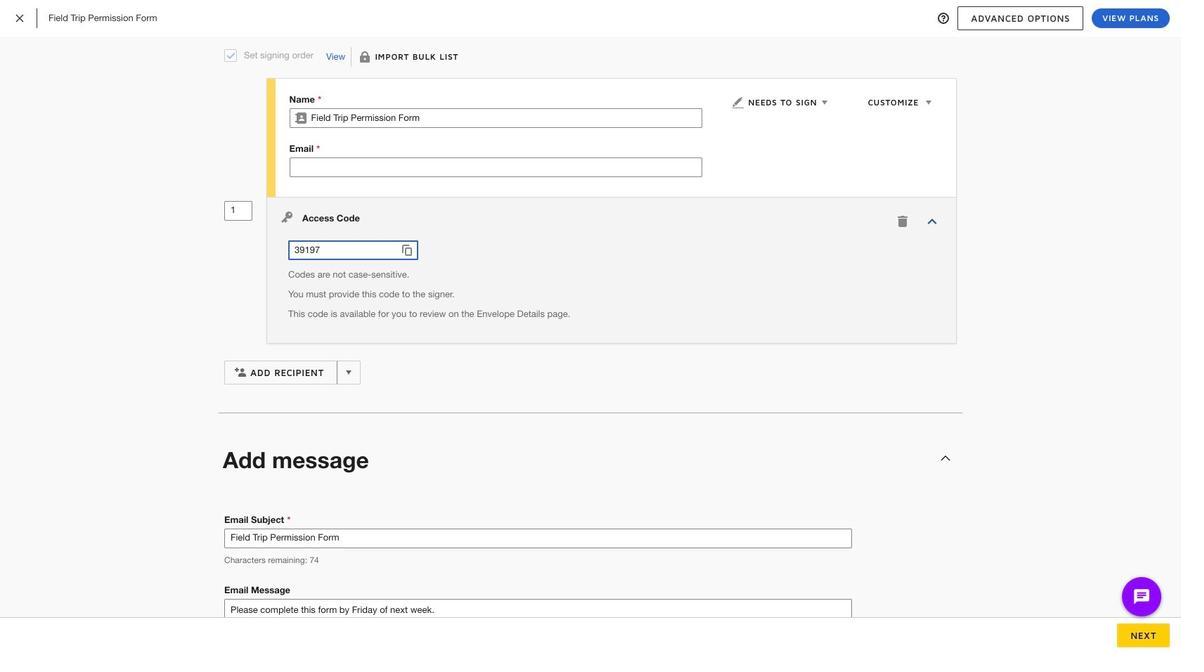 Task type: locate. For each thing, give the bounding box(es) containing it.
Complete with DocuSign: text field
[[225, 529, 851, 547]]

region
[[267, 197, 956, 343]]

Enter access code text field
[[289, 241, 397, 259]]

None text field
[[290, 158, 702, 176]]

None text field
[[311, 109, 702, 127]]

None number field
[[225, 202, 252, 220]]



Task type: describe. For each thing, give the bounding box(es) containing it.
Enter Message text field
[[224, 599, 852, 647]]



Task type: vqa. For each thing, say whether or not it's contained in the screenshot.
topmost Alert ICON
no



